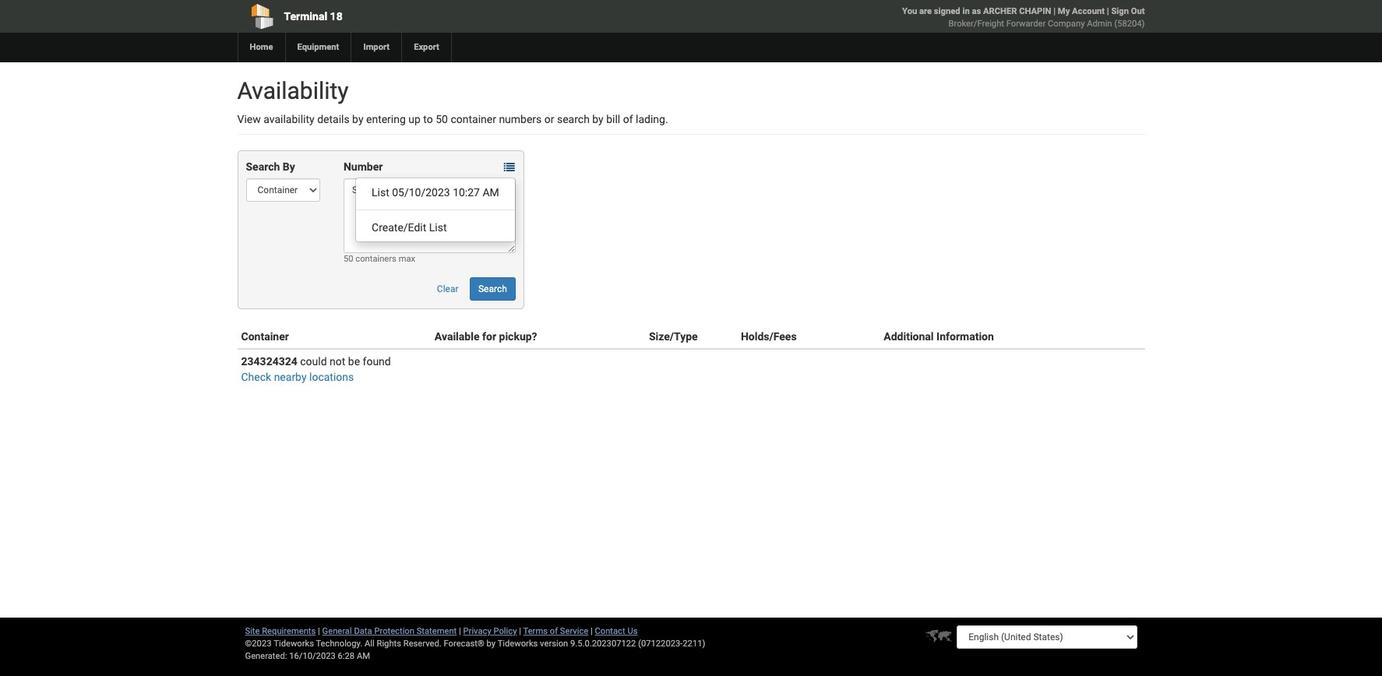 Task type: vqa. For each thing, say whether or not it's contained in the screenshot.
the Search inside the search button
no



Task type: describe. For each thing, give the bounding box(es) containing it.
available for pickup?
[[435, 330, 537, 343]]

search for search
[[478, 284, 507, 295]]

as
[[972, 6, 981, 16]]

2211)
[[683, 639, 705, 649]]

broker/freight
[[949, 19, 1004, 29]]

check nearby locations link
[[241, 371, 354, 383]]

details
[[317, 113, 350, 125]]

of inside site requirements | general data protection statement | privacy policy | terms of service | contact us ©2023 tideworks technology. all rights reserved. forecast® by tideworks version 9.5.0.202307122 (07122023-2211) generated: 16/10/2023 6:28 am
[[550, 626, 558, 637]]

size/type
[[649, 330, 698, 343]]

policy
[[494, 626, 517, 637]]

locations
[[309, 371, 354, 383]]

availability
[[237, 77, 349, 104]]

export link
[[401, 33, 451, 62]]

| up tideworks on the left bottom of page
[[519, 626, 521, 637]]

view
[[237, 113, 261, 125]]

admin
[[1087, 19, 1112, 29]]

sign
[[1111, 6, 1129, 16]]

contact
[[595, 626, 625, 637]]

or
[[544, 113, 554, 125]]

create/edit
[[372, 222, 426, 234]]

50 containers max
[[344, 254, 415, 264]]

18
[[330, 10, 343, 23]]

menu containing list 05/10/2023 10:27 am
[[355, 178, 516, 243]]

by inside site requirements | general data protection statement | privacy policy | terms of service | contact us ©2023 tideworks technology. all rights reserved. forecast® by tideworks version 9.5.0.202307122 (07122023-2211) generated: 16/10/2023 6:28 am
[[487, 639, 496, 649]]

Number text field
[[344, 178, 516, 253]]

you are signed in as archer chapin | my account | sign out broker/freight forwarder company admin (58204)
[[902, 6, 1145, 29]]

information
[[937, 330, 994, 343]]

export
[[414, 42, 439, 52]]

| up 9.5.0.202307122
[[591, 626, 593, 637]]

234324324 could not be found check nearby locations
[[241, 355, 391, 383]]

for
[[482, 330, 496, 343]]

05/10/2023
[[392, 186, 450, 199]]

containers
[[356, 254, 396, 264]]

home
[[250, 42, 273, 52]]

list 05/10/2023 10:27 am
[[372, 186, 499, 199]]

requirements
[[262, 626, 316, 637]]

site requirements | general data protection statement | privacy policy | terms of service | contact us ©2023 tideworks technology. all rights reserved. forecast® by tideworks version 9.5.0.202307122 (07122023-2211) generated: 16/10/2023 6:28 am
[[245, 626, 705, 661]]

privacy
[[463, 626, 491, 637]]

archer
[[983, 6, 1017, 16]]

sign out link
[[1111, 6, 1145, 16]]

statement
[[417, 626, 457, 637]]

create/edit list
[[372, 222, 447, 234]]

general
[[322, 626, 352, 637]]

9.5.0.202307122
[[570, 639, 636, 649]]

be
[[348, 355, 360, 368]]

0 vertical spatial of
[[623, 113, 633, 125]]

out
[[1131, 6, 1145, 16]]

my account link
[[1058, 6, 1105, 16]]

number
[[344, 161, 383, 173]]

numbers
[[499, 113, 542, 125]]

max
[[399, 254, 415, 264]]

contact us link
[[595, 626, 638, 637]]

0 horizontal spatial by
[[352, 113, 363, 125]]

by
[[283, 161, 295, 173]]

check
[[241, 371, 271, 383]]

equipment link
[[285, 33, 351, 62]]

reserved.
[[403, 639, 442, 649]]

technology.
[[316, 639, 362, 649]]

search
[[557, 113, 590, 125]]

bill
[[606, 113, 620, 125]]

account
[[1072, 6, 1105, 16]]

lading.
[[636, 113, 668, 125]]

privacy policy link
[[463, 626, 517, 637]]

container
[[241, 330, 289, 343]]

home link
[[237, 33, 285, 62]]

clear
[[437, 284, 459, 295]]

list inside create/edit list link
[[429, 222, 447, 234]]

up
[[408, 113, 421, 125]]

terms of service link
[[523, 626, 588, 637]]

terminal 18
[[284, 10, 343, 23]]

import link
[[351, 33, 401, 62]]

terminal 18 link
[[237, 0, 602, 33]]



Task type: locate. For each thing, give the bounding box(es) containing it.
import
[[363, 42, 390, 52]]

could
[[300, 355, 327, 368]]

1 vertical spatial am
[[357, 651, 370, 661]]

company
[[1048, 19, 1085, 29]]

234324324
[[241, 355, 297, 368]]

50 right to
[[436, 113, 448, 125]]

by left bill
[[592, 113, 604, 125]]

am inside site requirements | general data protection statement | privacy policy | terms of service | contact us ©2023 tideworks technology. all rights reserved. forecast® by tideworks version 9.5.0.202307122 (07122023-2211) generated: 16/10/2023 6:28 am
[[357, 651, 370, 661]]

| left 'my'
[[1054, 6, 1056, 16]]

(58204)
[[1114, 19, 1145, 29]]

in
[[963, 6, 970, 16]]

signed
[[934, 6, 960, 16]]

version
[[540, 639, 568, 649]]

terms
[[523, 626, 548, 637]]

forwarder
[[1006, 19, 1046, 29]]

of right bill
[[623, 113, 633, 125]]

0 horizontal spatial of
[[550, 626, 558, 637]]

(07122023-
[[638, 639, 683, 649]]

©2023 tideworks
[[245, 639, 314, 649]]

all
[[365, 639, 375, 649]]

view availability details by entering up to 50 container numbers or search by bill of lading.
[[237, 113, 668, 125]]

found
[[363, 355, 391, 368]]

list 05/10/2023 10:27 am link
[[356, 183, 515, 203]]

50 left the containers
[[344, 254, 353, 264]]

0 vertical spatial am
[[483, 186, 499, 199]]

data
[[354, 626, 372, 637]]

by down privacy policy link
[[487, 639, 496, 649]]

terminal
[[284, 10, 327, 23]]

1 horizontal spatial by
[[487, 639, 496, 649]]

additional
[[884, 330, 934, 343]]

16/10/2023
[[289, 651, 336, 661]]

forecast®
[[444, 639, 484, 649]]

service
[[560, 626, 588, 637]]

am
[[483, 186, 499, 199], [357, 651, 370, 661]]

not
[[330, 355, 345, 368]]

create/edit list link
[[356, 218, 515, 238]]

general data protection statement link
[[322, 626, 457, 637]]

site requirements link
[[245, 626, 316, 637]]

search button
[[470, 277, 516, 301]]

of up version
[[550, 626, 558, 637]]

equipment
[[297, 42, 339, 52]]

0 horizontal spatial list
[[372, 186, 389, 199]]

to
[[423, 113, 433, 125]]

0 horizontal spatial am
[[357, 651, 370, 661]]

search for search by
[[246, 161, 280, 173]]

holds/fees
[[741, 330, 797, 343]]

1 vertical spatial search
[[478, 284, 507, 295]]

1 horizontal spatial search
[[478, 284, 507, 295]]

1 vertical spatial of
[[550, 626, 558, 637]]

0 vertical spatial search
[[246, 161, 280, 173]]

50
[[436, 113, 448, 125], [344, 254, 353, 264]]

list down the list 05/10/2023 10:27 am link
[[429, 222, 447, 234]]

6:28
[[338, 651, 355, 661]]

| left sign on the right
[[1107, 6, 1109, 16]]

clear button
[[428, 277, 467, 301]]

am right the 10:27
[[483, 186, 499, 199]]

search
[[246, 161, 280, 173], [478, 284, 507, 295]]

0 vertical spatial list
[[372, 186, 389, 199]]

rights
[[377, 639, 401, 649]]

us
[[628, 626, 638, 637]]

search left by
[[246, 161, 280, 173]]

you
[[902, 6, 917, 16]]

by
[[352, 113, 363, 125], [592, 113, 604, 125], [487, 639, 496, 649]]

1 vertical spatial 50
[[344, 254, 353, 264]]

1 vertical spatial list
[[429, 222, 447, 234]]

10:27
[[453, 186, 480, 199]]

of
[[623, 113, 633, 125], [550, 626, 558, 637]]

available
[[435, 330, 480, 343]]

by right details
[[352, 113, 363, 125]]

site
[[245, 626, 260, 637]]

list
[[372, 186, 389, 199], [429, 222, 447, 234]]

list down number
[[372, 186, 389, 199]]

2 horizontal spatial by
[[592, 113, 604, 125]]

chapin
[[1019, 6, 1051, 16]]

are
[[919, 6, 932, 16]]

| up forecast®
[[459, 626, 461, 637]]

menu
[[355, 178, 516, 243]]

pickup?
[[499, 330, 537, 343]]

1 horizontal spatial 50
[[436, 113, 448, 125]]

search right clear
[[478, 284, 507, 295]]

| left "general"
[[318, 626, 320, 637]]

am down all
[[357, 651, 370, 661]]

my
[[1058, 6, 1070, 16]]

tideworks
[[498, 639, 538, 649]]

1 horizontal spatial of
[[623, 113, 633, 125]]

entering
[[366, 113, 406, 125]]

availability
[[264, 113, 315, 125]]

search by
[[246, 161, 295, 173]]

container
[[451, 113, 496, 125]]

0 horizontal spatial 50
[[344, 254, 353, 264]]

0 horizontal spatial search
[[246, 161, 280, 173]]

1 horizontal spatial am
[[483, 186, 499, 199]]

protection
[[374, 626, 414, 637]]

nearby
[[274, 371, 307, 383]]

0 vertical spatial 50
[[436, 113, 448, 125]]

additional information
[[884, 330, 994, 343]]

generated:
[[245, 651, 287, 661]]

show list image
[[504, 162, 515, 173]]

1 horizontal spatial list
[[429, 222, 447, 234]]

search inside search button
[[478, 284, 507, 295]]



